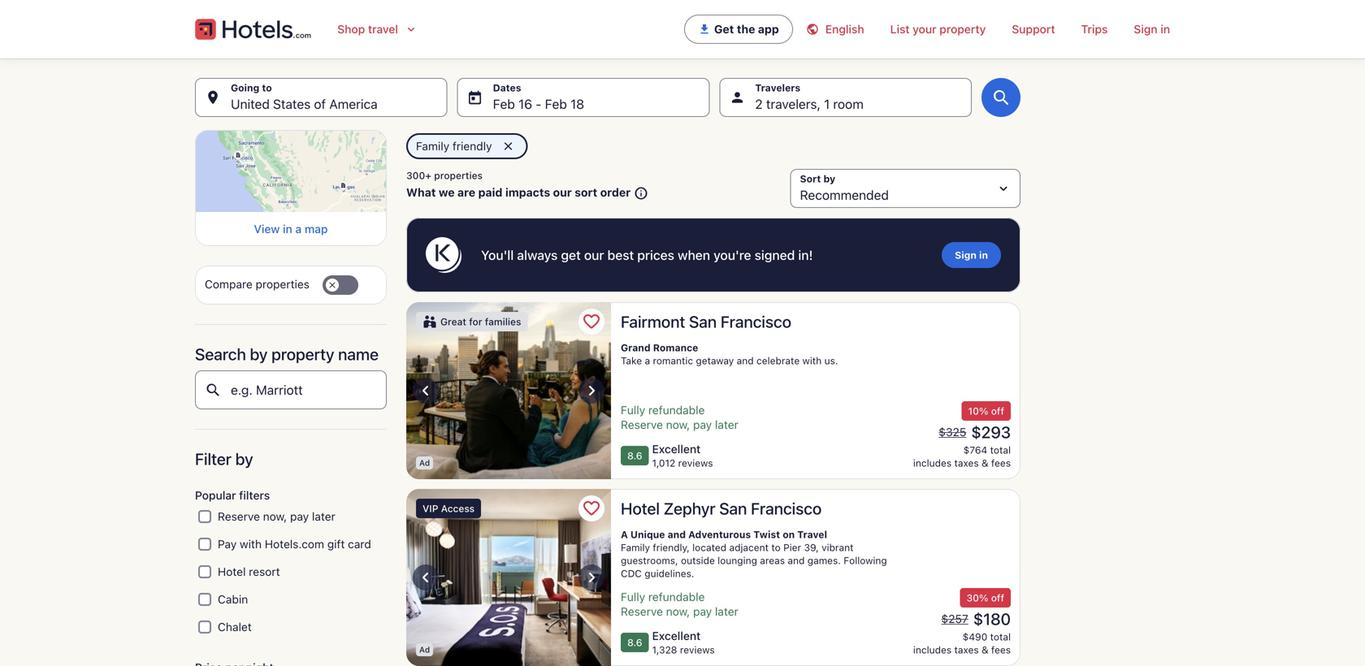 Task type: locate. For each thing, give the bounding box(es) containing it.
view in a map button
[[205, 222, 377, 237]]

with
[[803, 355, 822, 367], [240, 538, 262, 551]]

download the app button image
[[698, 23, 711, 36]]

located
[[693, 542, 727, 554]]

fully refundable reserve now, pay later for san
[[621, 404, 739, 432]]

property right your
[[940, 22, 986, 36]]

by right search
[[250, 345, 268, 364]]

total
[[990, 445, 1011, 456], [990, 632, 1011, 643]]

property left name
[[272, 345, 334, 364]]

fees down $293
[[992, 458, 1011, 469]]

0 horizontal spatial property
[[272, 345, 334, 364]]

small image inside what we are paid impacts our sort order link
[[631, 186, 649, 201]]

and right getaway
[[737, 355, 754, 367]]

0 vertical spatial san
[[689, 312, 717, 331]]

with right pay
[[240, 538, 262, 551]]

america
[[329, 96, 378, 112]]

in!
[[798, 247, 813, 263]]

feb right - on the left top of the page
[[545, 96, 567, 112]]

your
[[913, 22, 937, 36]]

reserve down the "popular filters"
[[218, 510, 260, 524]]

pay up the "hotels.com"
[[290, 510, 309, 524]]

1 vertical spatial sign in
[[955, 250, 988, 261]]

includes down the $257 button
[[914, 645, 952, 656]]

2 & from the top
[[982, 645, 989, 656]]

0 vertical spatial sign
[[1134, 22, 1158, 36]]

now, for hotel
[[666, 605, 690, 619]]

0 horizontal spatial san
[[689, 312, 717, 331]]

list your property link
[[878, 13, 999, 46]]

1 ad from the top
[[419, 458, 430, 468]]

1 fully refundable reserve now, pay later from the top
[[621, 404, 739, 432]]

getaway
[[696, 355, 734, 367]]

family inside a unique and adventurous twist on travel family friendly, located adjacent to pier 39, vibrant guestrooms, outside lounging areas and games. following cdc guidelines.
[[621, 542, 650, 554]]

2 vertical spatial now,
[[666, 605, 690, 619]]

taxes down "$490"
[[955, 645, 979, 656]]

1 horizontal spatial small image
[[806, 23, 826, 36]]

and down pier
[[788, 555, 805, 567]]

0 horizontal spatial our
[[553, 186, 572, 199]]

reviews inside excellent 1,328 reviews
[[680, 645, 715, 656]]

feb left 16
[[493, 96, 515, 112]]

includes inside $257 $180 $490 total includes taxes & fees
[[914, 645, 952, 656]]

1 vertical spatial later
[[312, 510, 336, 524]]

0 vertical spatial reserve
[[621, 418, 663, 432]]

1 off from the top
[[991, 406, 1005, 417]]

excellent for san
[[652, 443, 701, 456]]

properties right compare
[[256, 278, 310, 291]]

1 feb from the left
[[493, 96, 515, 112]]

united
[[231, 96, 270, 112]]

later down getaway
[[715, 418, 739, 432]]

with left the us.
[[803, 355, 822, 367]]

excellent for zephyr
[[652, 629, 701, 643]]

lounging
[[718, 555, 757, 567]]

sign inside dropdown button
[[1134, 22, 1158, 36]]

now,
[[666, 418, 690, 432], [263, 510, 287, 524], [666, 605, 690, 619]]

& inside $257 $180 $490 total includes taxes & fees
[[982, 645, 989, 656]]

1 vertical spatial by
[[235, 450, 253, 469]]

taxes down $764
[[955, 458, 979, 469]]

later down lounging
[[715, 605, 739, 619]]

0 vertical spatial our
[[553, 186, 572, 199]]

hotel zephyr san francisco
[[621, 499, 822, 518]]

1 vertical spatial hotel
[[218, 565, 246, 579]]

hotel up cabin
[[218, 565, 246, 579]]

1 horizontal spatial and
[[737, 355, 754, 367]]

1 vertical spatial small image
[[631, 186, 649, 201]]

support
[[1012, 22, 1055, 36]]

0 vertical spatial off
[[991, 406, 1005, 417]]

0 horizontal spatial small image
[[631, 186, 649, 201]]

get the app
[[714, 22, 779, 36]]

1 total from the top
[[990, 445, 1011, 456]]

0 horizontal spatial properties
[[256, 278, 310, 291]]

show previous image for hotel zephyr san francisco image
[[416, 568, 436, 588]]

in inside dropdown button
[[1161, 22, 1170, 36]]

0 vertical spatial pay
[[693, 418, 712, 432]]

1 vertical spatial reserve
[[218, 510, 260, 524]]

$180
[[974, 610, 1011, 629]]

1 horizontal spatial properties
[[434, 170, 483, 181]]

taxes inside $325 $293 $764 total includes taxes & fees
[[955, 458, 979, 469]]

ad for fairmont
[[419, 458, 430, 468]]

fees down $180
[[992, 645, 1011, 656]]

0 vertical spatial &
[[982, 458, 989, 469]]

1 vertical spatial includes
[[914, 645, 952, 656]]

1 vertical spatial 8.6
[[627, 637, 643, 649]]

1 vertical spatial fees
[[992, 645, 1011, 656]]

1 includes from the top
[[914, 458, 952, 469]]

reviews right 1,012
[[678, 458, 713, 469]]

1 & from the top
[[982, 458, 989, 469]]

8.6 left the 1,328
[[627, 637, 643, 649]]

celebrate
[[757, 355, 800, 367]]

family friendly
[[416, 139, 492, 153]]

0 vertical spatial fully refundable reserve now, pay later
[[621, 404, 739, 432]]

adjacent
[[729, 542, 769, 554]]

2 taxes from the top
[[955, 645, 979, 656]]

1 vertical spatial taxes
[[955, 645, 979, 656]]

card
[[348, 538, 371, 551]]

areas
[[760, 555, 785, 567]]

signed
[[755, 247, 795, 263]]

romantic
[[653, 355, 693, 367]]

1 vertical spatial san
[[719, 499, 747, 518]]

excellent up 1,012
[[652, 443, 701, 456]]

a right take
[[645, 355, 650, 367]]

1 8.6 from the top
[[627, 450, 643, 462]]

resort
[[249, 565, 280, 579]]

2 vertical spatial and
[[788, 555, 805, 567]]

fees for $293
[[992, 458, 1011, 469]]

1 horizontal spatial property
[[940, 22, 986, 36]]

8.6
[[627, 450, 643, 462], [627, 637, 643, 649]]

off right 30%
[[991, 593, 1005, 604]]

fees inside $257 $180 $490 total includes taxes & fees
[[992, 645, 1011, 656]]

1 horizontal spatial in
[[979, 250, 988, 261]]

0 vertical spatial refundable
[[649, 404, 705, 417]]

$257
[[942, 612, 969, 626]]

excellent inside excellent 1,012 reviews
[[652, 443, 701, 456]]

properties up are
[[434, 170, 483, 181]]

small image
[[423, 315, 437, 329]]

ad up the vip
[[419, 458, 430, 468]]

excellent up the 1,328
[[652, 629, 701, 643]]

total down $180
[[990, 632, 1011, 643]]

1 horizontal spatial a
[[645, 355, 650, 367]]

prices
[[637, 247, 675, 263]]

now, down filters
[[263, 510, 287, 524]]

view in a map
[[254, 222, 328, 236]]

off right 10%
[[991, 406, 1005, 417]]

2 off from the top
[[991, 593, 1005, 604]]

&
[[982, 458, 989, 469], [982, 645, 989, 656]]

reserve down cdc
[[621, 605, 663, 619]]

a unique and adventurous twist on travel family friendly, located adjacent to pier 39, vibrant guestrooms, outside lounging areas and games. following cdc guidelines.
[[621, 529, 887, 580]]

8.6 left 1,012
[[627, 450, 643, 462]]

chalet
[[218, 621, 252, 634]]

2 vertical spatial in
[[979, 250, 988, 261]]

0 vertical spatial small image
[[806, 23, 826, 36]]

1 horizontal spatial family
[[621, 542, 650, 554]]

2 excellent from the top
[[652, 629, 701, 643]]

guidelines.
[[645, 568, 695, 580]]

sign in
[[1134, 22, 1170, 36], [955, 250, 988, 261]]

1 vertical spatial fully refundable reserve now, pay later
[[621, 590, 739, 619]]

show next image for hotel zephyr san francisco image
[[582, 568, 601, 588]]

0 horizontal spatial sign
[[955, 250, 977, 261]]

sign in link
[[942, 242, 1001, 268]]

fees for $180
[[992, 645, 1011, 656]]

0 vertical spatial a
[[295, 222, 302, 236]]

0 vertical spatial property
[[940, 22, 986, 36]]

following
[[844, 555, 887, 567]]

0 horizontal spatial feb
[[493, 96, 515, 112]]

pay up excellent 1,012 reviews
[[693, 418, 712, 432]]

our left sort at left
[[553, 186, 572, 199]]

1 vertical spatial refundable
[[649, 590, 705, 604]]

a inside 'grand romance take a romantic getaway and celebrate with us.'
[[645, 355, 650, 367]]

total inside $325 $293 $764 total includes taxes & fees
[[990, 445, 1011, 456]]

1 vertical spatial in
[[283, 222, 292, 236]]

1 taxes from the top
[[955, 458, 979, 469]]

1 vertical spatial ad
[[419, 645, 430, 655]]

families
[[485, 316, 521, 328]]

1 horizontal spatial sign
[[1134, 22, 1158, 36]]

0 horizontal spatial in
[[283, 222, 292, 236]]

$325 $293 $764 total includes taxes & fees
[[914, 423, 1011, 469]]

reserve up 1,012
[[621, 418, 663, 432]]

1 fully from the top
[[621, 404, 645, 417]]

fully refundable reserve now, pay later up excellent 1,012 reviews
[[621, 404, 739, 432]]

$293
[[972, 423, 1011, 442]]

refundable for san
[[649, 404, 705, 417]]

0 vertical spatial reviews
[[678, 458, 713, 469]]

1 vertical spatial total
[[990, 632, 1011, 643]]

and up friendly,
[[668, 529, 686, 540]]

0 horizontal spatial a
[[295, 222, 302, 236]]

small image inside english "button"
[[806, 23, 826, 36]]

1 refundable from the top
[[649, 404, 705, 417]]

1 vertical spatial off
[[991, 593, 1005, 604]]

refundable up excellent 1,012 reviews
[[649, 404, 705, 417]]

twist
[[754, 529, 780, 540]]

small image right app at the right
[[806, 23, 826, 36]]

0 vertical spatial taxes
[[955, 458, 979, 469]]

excellent
[[652, 443, 701, 456], [652, 629, 701, 643]]

fully refundable reserve now, pay later down guidelines.
[[621, 590, 739, 619]]

$257 $180 $490 total includes taxes & fees
[[914, 610, 1011, 656]]

includes down "$325" button
[[914, 458, 952, 469]]

0 vertical spatial with
[[803, 355, 822, 367]]

filters
[[239, 489, 270, 502]]

0 vertical spatial fees
[[992, 458, 1011, 469]]

1 vertical spatial excellent
[[652, 629, 701, 643]]

san up romance
[[689, 312, 717, 331]]

total down $293
[[990, 445, 1011, 456]]

0 vertical spatial fully
[[621, 404, 645, 417]]

later
[[715, 418, 739, 432], [312, 510, 336, 524], [715, 605, 739, 619]]

you're
[[714, 247, 751, 263]]

1 vertical spatial our
[[584, 247, 604, 263]]

in for sign in link
[[979, 250, 988, 261]]

& inside $325 $293 $764 total includes taxes & fees
[[982, 458, 989, 469]]

0 vertical spatial by
[[250, 345, 268, 364]]

games.
[[808, 555, 841, 567]]

1 vertical spatial property
[[272, 345, 334, 364]]

reserve
[[621, 418, 663, 432], [218, 510, 260, 524], [621, 605, 663, 619]]

compare properties
[[205, 278, 310, 291]]

fully down take
[[621, 404, 645, 417]]

39,
[[804, 542, 819, 554]]

300+
[[406, 170, 432, 181]]

total inside $257 $180 $490 total includes taxes & fees
[[990, 632, 1011, 643]]

now, up excellent 1,328 reviews
[[666, 605, 690, 619]]

1 horizontal spatial san
[[719, 499, 747, 518]]

& for $293
[[982, 458, 989, 469]]

2 horizontal spatial and
[[788, 555, 805, 567]]

taxes for $293
[[955, 458, 979, 469]]

& down "$490"
[[982, 645, 989, 656]]

$325 button
[[937, 425, 968, 440]]

2 refundable from the top
[[649, 590, 705, 604]]

show next image for fairmont san francisco image
[[582, 381, 601, 401]]

pay
[[693, 418, 712, 432], [290, 510, 309, 524], [693, 605, 712, 619]]

includes for $293
[[914, 458, 952, 469]]

1 vertical spatial a
[[645, 355, 650, 367]]

0 vertical spatial later
[[715, 418, 739, 432]]

san up adventurous
[[719, 499, 747, 518]]

includes inside $325 $293 $764 total includes taxes & fees
[[914, 458, 952, 469]]

1 fees from the top
[[992, 458, 1011, 469]]

sign for sign in dropdown button
[[1134, 22, 1158, 36]]

fully down cdc
[[621, 590, 645, 604]]

0 vertical spatial excellent
[[652, 443, 701, 456]]

and
[[737, 355, 754, 367], [668, 529, 686, 540], [788, 555, 805, 567]]

2 travelers, 1 room
[[755, 96, 864, 112]]

total for $180
[[990, 632, 1011, 643]]

francisco up 'grand romance take a romantic getaway and celebrate with us.'
[[721, 312, 792, 331]]

1 vertical spatial properties
[[256, 278, 310, 291]]

pay up excellent 1,328 reviews
[[693, 605, 712, 619]]

now, up excellent 1,012 reviews
[[666, 418, 690, 432]]

2 horizontal spatial in
[[1161, 22, 1170, 36]]

taxes inside $257 $180 $490 total includes taxes & fees
[[955, 645, 979, 656]]

0 vertical spatial now,
[[666, 418, 690, 432]]

and inside 'grand romance take a romantic getaway and celebrate with us.'
[[737, 355, 754, 367]]

0 vertical spatial and
[[737, 355, 754, 367]]

small image right sort at left
[[631, 186, 649, 201]]

1 vertical spatial reviews
[[680, 645, 715, 656]]

0 vertical spatial ad
[[419, 458, 430, 468]]

0 vertical spatial in
[[1161, 22, 1170, 36]]

hotel up unique
[[621, 499, 660, 518]]

in inside button
[[283, 222, 292, 236]]

2 vertical spatial later
[[715, 605, 739, 619]]

1 vertical spatial &
[[982, 645, 989, 656]]

2
[[755, 96, 763, 112]]

fully
[[621, 404, 645, 417], [621, 590, 645, 604]]

2 vertical spatial reserve
[[621, 605, 663, 619]]

1 vertical spatial now,
[[263, 510, 287, 524]]

sort
[[575, 186, 598, 199]]

0 vertical spatial includes
[[914, 458, 952, 469]]

pier
[[784, 542, 801, 554]]

0 horizontal spatial sign in
[[955, 250, 988, 261]]

0 vertical spatial total
[[990, 445, 1011, 456]]

ad down show previous image for hotel zephyr san francisco
[[419, 645, 430, 655]]

family down a
[[621, 542, 650, 554]]

1 horizontal spatial hotel
[[621, 499, 660, 518]]

1 horizontal spatial sign in
[[1134, 22, 1170, 36]]

what we are paid impacts our sort order
[[406, 186, 631, 199]]

sign in inside dropdown button
[[1134, 22, 1170, 36]]

1 vertical spatial with
[[240, 538, 262, 551]]

by right the filter
[[235, 450, 253, 469]]

0 horizontal spatial family
[[416, 139, 450, 153]]

francisco up on
[[751, 499, 822, 518]]

fees inside $325 $293 $764 total includes taxes & fees
[[992, 458, 1011, 469]]

united states of america button
[[195, 78, 448, 117]]

1 vertical spatial sign
[[955, 250, 977, 261]]

0 vertical spatial 8.6
[[627, 450, 643, 462]]

1 vertical spatial fully
[[621, 590, 645, 604]]

0 vertical spatial sign in
[[1134, 22, 1170, 36]]

excellent inside excellent 1,328 reviews
[[652, 629, 701, 643]]

1 vertical spatial family
[[621, 542, 650, 554]]

pay for hotel
[[693, 605, 712, 619]]

1 horizontal spatial feb
[[545, 96, 567, 112]]

paid
[[478, 186, 503, 199]]

0 horizontal spatial hotel
[[218, 565, 246, 579]]

a left map
[[295, 222, 302, 236]]

2 total from the top
[[990, 632, 1011, 643]]

reserve for fairmont
[[621, 418, 663, 432]]

filter
[[195, 450, 232, 469]]

1 horizontal spatial with
[[803, 355, 822, 367]]

10% off
[[968, 406, 1005, 417]]

adventurous
[[689, 529, 751, 540]]

small image
[[806, 23, 826, 36], [631, 186, 649, 201]]

30%
[[967, 593, 989, 604]]

our right get
[[584, 247, 604, 263]]

later up the gift
[[312, 510, 336, 524]]

1 horizontal spatial our
[[584, 247, 604, 263]]

2 includes from the top
[[914, 645, 952, 656]]

properties for compare properties
[[256, 278, 310, 291]]

0 horizontal spatial and
[[668, 529, 686, 540]]

family up 300+ properties
[[416, 139, 450, 153]]

2 fees from the top
[[992, 645, 1011, 656]]

2 fully refundable reserve now, pay later from the top
[[621, 590, 739, 619]]

1 excellent from the top
[[652, 443, 701, 456]]

2 vertical spatial pay
[[693, 605, 712, 619]]

reviews right the 1,328
[[680, 645, 715, 656]]

0 vertical spatial properties
[[434, 170, 483, 181]]

10%
[[968, 406, 989, 417]]

2 fully from the top
[[621, 590, 645, 604]]

outside
[[681, 555, 715, 567]]

fully for fairmont san francisco
[[621, 404, 645, 417]]

taxes
[[955, 458, 979, 469], [955, 645, 979, 656]]

reviews inside excellent 1,012 reviews
[[678, 458, 713, 469]]

a
[[295, 222, 302, 236], [645, 355, 650, 367]]

2 8.6 from the top
[[627, 637, 643, 649]]

& for $180
[[982, 645, 989, 656]]

what we are paid impacts our sort order link
[[406, 185, 649, 201]]

you'll
[[481, 247, 514, 263]]

later for hotel
[[715, 605, 739, 619]]

2 ad from the top
[[419, 645, 430, 655]]

& down $764
[[982, 458, 989, 469]]

refundable down guidelines.
[[649, 590, 705, 604]]

0 vertical spatial family
[[416, 139, 450, 153]]

reviews for san
[[678, 458, 713, 469]]

0 vertical spatial hotel
[[621, 499, 660, 518]]

8.6 for fairmont san francisco
[[627, 450, 643, 462]]

get
[[714, 22, 734, 36]]



Task type: describe. For each thing, give the bounding box(es) containing it.
1,012
[[652, 458, 676, 469]]

great for families
[[441, 316, 521, 328]]

16
[[519, 96, 532, 112]]

filter by
[[195, 450, 253, 469]]

guestrooms,
[[621, 555, 678, 567]]

hotels.com
[[265, 538, 324, 551]]

app
[[758, 22, 779, 36]]

fairmont san francisco
[[621, 312, 792, 331]]

us.
[[825, 355, 838, 367]]

now, for fairmont
[[666, 418, 690, 432]]

view
[[254, 222, 280, 236]]

for
[[469, 316, 482, 328]]

property grounds image
[[406, 489, 611, 666]]

vibrant
[[822, 542, 854, 554]]

sign for sign in link
[[955, 250, 977, 261]]

cabin
[[218, 593, 248, 606]]

family friendly button
[[406, 133, 528, 159]]

shop
[[337, 22, 365, 36]]

we
[[439, 186, 455, 199]]

family inside family friendly button
[[416, 139, 450, 153]]

a
[[621, 529, 628, 540]]

impacts
[[505, 186, 550, 199]]

trailing image
[[405, 23, 418, 36]]

are
[[458, 186, 476, 199]]

grand
[[621, 342, 651, 354]]

off for $293
[[991, 406, 1005, 417]]

list your property
[[891, 22, 986, 36]]

what
[[406, 186, 436, 199]]

2 travelers, 1 room button
[[720, 78, 972, 117]]

vip
[[423, 503, 438, 514]]

reserve now, pay later
[[218, 510, 336, 524]]

refundable for zephyr
[[649, 590, 705, 604]]

fairmont
[[621, 312, 685, 331]]

pay with hotels.com gift card
[[218, 538, 371, 551]]

by for search
[[250, 345, 268, 364]]

support link
[[999, 13, 1068, 46]]

total for $293
[[990, 445, 1011, 456]]

order
[[600, 186, 631, 199]]

show previous image for fairmont san francisco image
[[416, 381, 436, 401]]

sign in for sign in dropdown button
[[1134, 22, 1170, 36]]

$764
[[964, 445, 988, 456]]

property for by
[[272, 345, 334, 364]]

fully for hotel zephyr san francisco
[[621, 590, 645, 604]]

reserve for hotel
[[621, 605, 663, 619]]

static map image image
[[195, 130, 387, 212]]

300+ properties
[[406, 170, 483, 181]]

the
[[737, 22, 755, 36]]

1 vertical spatial pay
[[290, 510, 309, 524]]

off for $180
[[991, 593, 1005, 604]]

properties for 300+ properties
[[434, 170, 483, 181]]

grand romance take a romantic getaway and celebrate with us.
[[621, 342, 838, 367]]

search
[[195, 345, 246, 364]]

popular
[[195, 489, 236, 502]]

friendly,
[[653, 542, 690, 554]]

hotel for hotel resort
[[218, 565, 246, 579]]

later for fairmont
[[715, 418, 739, 432]]

in for sign in dropdown button
[[1161, 22, 1170, 36]]

of
[[314, 96, 326, 112]]

access
[[441, 503, 475, 514]]

fully refundable reserve now, pay later for zephyr
[[621, 590, 739, 619]]

ad for hotel
[[419, 645, 430, 655]]

1 vertical spatial francisco
[[751, 499, 822, 518]]

terrace/patio image
[[406, 302, 611, 480]]

great
[[441, 316, 466, 328]]

always
[[517, 247, 558, 263]]

includes for $180
[[914, 645, 952, 656]]

30% off
[[967, 593, 1005, 604]]

pay
[[218, 538, 237, 551]]

taxes for $180
[[955, 645, 979, 656]]

to
[[772, 542, 781, 554]]

travel
[[798, 529, 827, 540]]

8.6 for hotel zephyr san francisco
[[627, 637, 643, 649]]

name
[[338, 345, 379, 364]]

hotel for hotel zephyr san francisco
[[621, 499, 660, 518]]

on
[[783, 529, 795, 540]]

excellent 1,012 reviews
[[652, 443, 713, 469]]

popular filters
[[195, 489, 270, 502]]

shop travel button
[[324, 13, 431, 46]]

feb 16 - feb 18 button
[[457, 78, 710, 117]]

$257 button
[[940, 612, 970, 627]]

map
[[305, 222, 328, 236]]

pay for fairmont
[[693, 418, 712, 432]]

shop travel
[[337, 22, 398, 36]]

sign in for sign in link
[[955, 250, 988, 261]]

property for your
[[940, 22, 986, 36]]

get the app link
[[684, 15, 793, 44]]

by for filter
[[235, 450, 253, 469]]

cdc
[[621, 568, 642, 580]]

united states of america
[[231, 96, 378, 112]]

when
[[678, 247, 710, 263]]

feb 16 - feb 18
[[493, 96, 584, 112]]

states
[[273, 96, 311, 112]]

a inside 'view in a map' button
[[295, 222, 302, 236]]

vip access
[[423, 503, 475, 514]]

2 feb from the left
[[545, 96, 567, 112]]

0 horizontal spatial with
[[240, 538, 262, 551]]

romance
[[653, 342, 698, 354]]

0 vertical spatial francisco
[[721, 312, 792, 331]]

1 vertical spatial and
[[668, 529, 686, 540]]

sign in button
[[1121, 13, 1183, 46]]

hotels logo image
[[195, 16, 311, 42]]

hotel resort
[[218, 565, 280, 579]]

reviews for zephyr
[[680, 645, 715, 656]]

in for 'view in a map' button
[[283, 222, 292, 236]]

english button
[[793, 13, 878, 46]]

room
[[833, 96, 864, 112]]

1,328
[[652, 645, 677, 656]]

get
[[561, 247, 581, 263]]

trips link
[[1068, 13, 1121, 46]]

search image
[[992, 88, 1011, 107]]

best
[[608, 247, 634, 263]]

friendly
[[453, 139, 492, 153]]

18
[[571, 96, 584, 112]]

with inside 'grand romance take a romantic getaway and celebrate with us.'
[[803, 355, 822, 367]]



Task type: vqa. For each thing, say whether or not it's contained in the screenshot.
the bottom services
no



